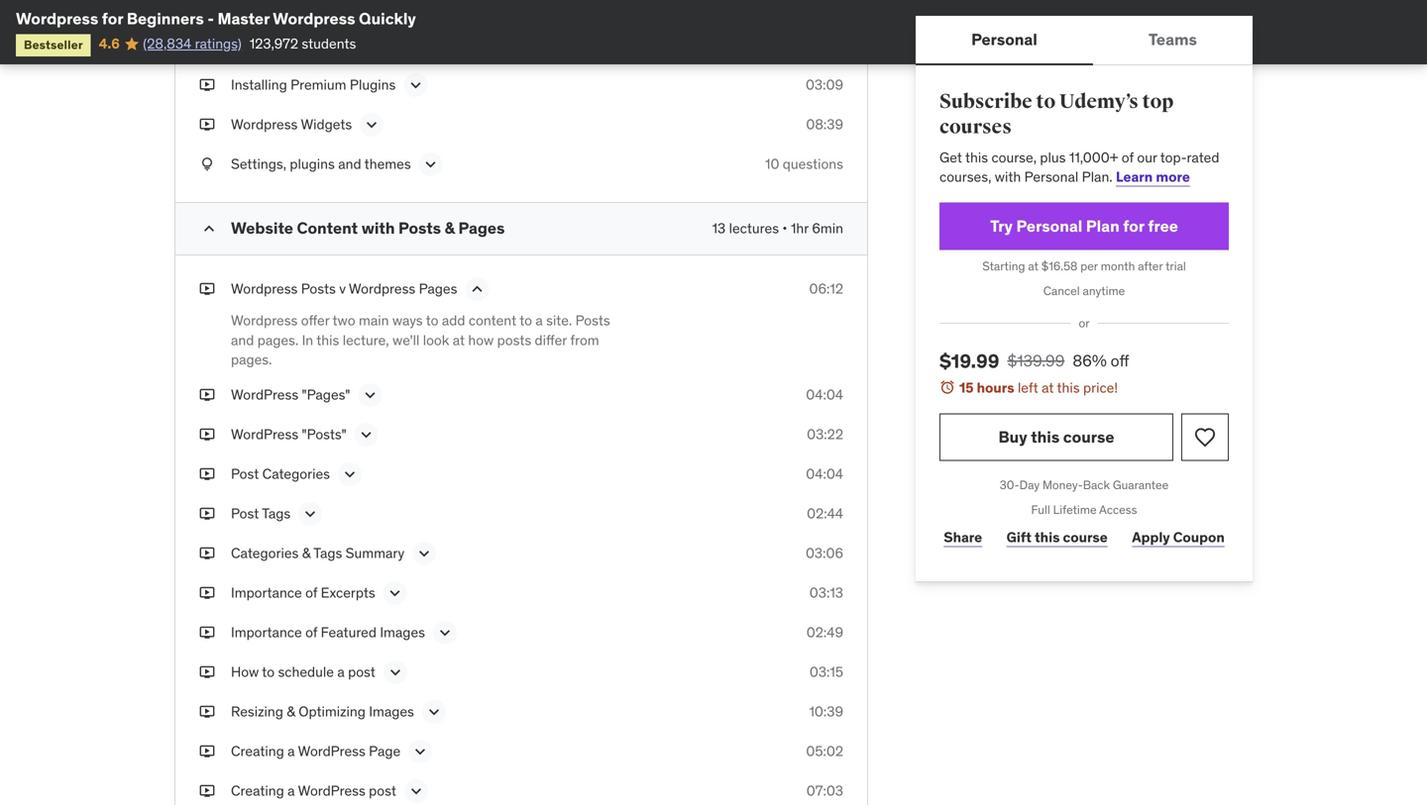 Task type: describe. For each thing, give the bounding box(es) containing it.
0 horizontal spatial for
[[102, 8, 123, 29]]

0 horizontal spatial with
[[361, 218, 395, 239]]

apply coupon
[[1132, 529, 1225, 547]]

30-
[[1000, 478, 1019, 493]]

images for importance of featured images
[[380, 624, 425, 642]]

plugins & adding a sitemap
[[231, 36, 402, 54]]

ways
[[392, 312, 423, 330]]

xsmall image for wordpress widgets
[[199, 115, 215, 135]]

gift this course
[[1007, 529, 1108, 547]]

wordpress for posts
[[231, 280, 298, 298]]

tab list containing personal
[[916, 16, 1253, 65]]

post categories
[[231, 465, 330, 483]]

images for resizing & optimizing images
[[369, 703, 414, 721]]

buy this course button
[[940, 414, 1174, 461]]

4.6
[[99, 35, 120, 52]]

wordpress up post categories
[[231, 426, 298, 444]]

importance of excerpts
[[231, 584, 375, 602]]

1 vertical spatial pages.
[[231, 351, 272, 369]]

post for post tags
[[231, 505, 259, 523]]

free
[[1148, 216, 1178, 236]]

86%
[[1073, 351, 1107, 371]]

to up look at the left
[[426, 312, 439, 330]]

full
[[1031, 502, 1050, 518]]

resizing & optimizing images
[[231, 703, 414, 721]]

02:44
[[807, 505, 843, 523]]

$139.99
[[1007, 351, 1065, 371]]

15
[[959, 379, 974, 397]]

show lecture description image for importance of featured images
[[435, 623, 455, 643]]

this left price!
[[1057, 379, 1080, 397]]

06:12
[[809, 280, 843, 298]]

teams button
[[1093, 16, 1253, 63]]

& for summary
[[302, 545, 311, 562]]

& for images
[[287, 703, 295, 721]]

•
[[782, 220, 788, 238]]

-
[[207, 8, 214, 29]]

importance for importance of featured images
[[231, 624, 302, 642]]

add
[[442, 312, 465, 330]]

themes
[[364, 155, 411, 173]]

0 vertical spatial post
[[348, 664, 375, 681]]

rated
[[1187, 148, 1220, 166]]

subscribe
[[940, 90, 1032, 114]]

alarm image
[[940, 379, 955, 395]]

resizing
[[231, 703, 283, 721]]

page
[[369, 743, 401, 761]]

this inside wordpress offer two main ways to add content to a site.  posts and pages.  in this lecture, we'll look at how posts differ from pages.
[[316, 331, 339, 349]]

show lecture description image for settings, plugins and themes
[[421, 155, 441, 175]]

show lecture description image for post categories
[[340, 465, 360, 485]]

xsmall image for creating a wordpress post
[[199, 782, 215, 801]]

apply coupon button
[[1128, 518, 1229, 558]]

wordpress for offer
[[231, 312, 298, 330]]

to right how
[[262, 664, 275, 681]]

xsmall image for wordpress "posts"
[[199, 425, 215, 445]]

personal inside 'link'
[[1016, 216, 1083, 236]]

xsmall image for categories
[[199, 544, 215, 564]]

creating a wordpress page
[[231, 743, 401, 761]]

small image
[[199, 219, 219, 239]]

08:39
[[806, 116, 843, 134]]

11,000+
[[1069, 148, 1118, 166]]

installing
[[231, 76, 287, 94]]

categories & tags summary
[[231, 545, 405, 562]]

buy
[[999, 427, 1027, 447]]

how to schedule a post
[[231, 664, 375, 681]]

excerpts
[[321, 584, 375, 602]]

courses
[[940, 115, 1012, 139]]

wordpress up adding
[[273, 8, 355, 29]]

wordpress up main
[[349, 280, 416, 298]]

posts inside wordpress offer two main ways to add content to a site.  posts and pages.  in this lecture, we'll look at how posts differ from pages.
[[575, 312, 610, 330]]

courses,
[[940, 168, 992, 186]]

settings, plugins and themes
[[231, 155, 411, 173]]

"pages"
[[302, 386, 350, 404]]

for inside 'link'
[[1123, 216, 1145, 236]]

& for a
[[280, 36, 289, 54]]

show lecture description image for resizing & optimizing images
[[424, 703, 444, 723]]

0 vertical spatial pages.
[[257, 331, 299, 349]]

personal button
[[916, 16, 1093, 63]]

a up the creating a wordpress post
[[288, 743, 295, 761]]

show lecture description image for categories & tags summary
[[414, 544, 434, 564]]

sitemap
[[350, 36, 402, 54]]

anytime
[[1083, 283, 1125, 299]]

show lecture description image for how to schedule a post
[[385, 663, 405, 683]]

month
[[1101, 259, 1135, 274]]

10
[[765, 155, 779, 173]]

money-
[[1043, 478, 1083, 493]]

differ
[[535, 331, 567, 349]]

10:39
[[809, 703, 843, 721]]

1hr
[[791, 220, 809, 238]]

students
[[302, 35, 356, 52]]

1 vertical spatial post
[[369, 783, 396, 800]]

03:09
[[806, 76, 843, 94]]

03:22
[[807, 426, 843, 444]]

content
[[469, 312, 516, 330]]

wordpress widgets
[[231, 116, 352, 134]]

subscribe to udemy's top courses
[[940, 90, 1174, 139]]

$19.99 $139.99 86% off
[[940, 349, 1129, 373]]

quickly
[[359, 8, 416, 29]]

personal inside get this course, plus 11,000+ of our top-rated courses, with personal plan.
[[1025, 168, 1079, 186]]

show lecture description image for importance of excerpts
[[385, 584, 405, 604]]

top-
[[1160, 148, 1187, 166]]

share button
[[940, 518, 987, 558]]

123,972 students
[[249, 35, 356, 52]]

v
[[339, 280, 346, 298]]

plugins
[[290, 155, 335, 173]]

look
[[423, 331, 449, 349]]

123,972
[[249, 35, 298, 52]]

xsmall image for creating a wordpress page
[[199, 742, 215, 762]]

(28,834
[[143, 35, 192, 52]]

guarantee
[[1113, 478, 1169, 493]]

from
[[570, 331, 599, 349]]

we'll
[[393, 331, 420, 349]]

gift this course link
[[1002, 518, 1112, 558]]

wordpress down creating a wordpress page
[[298, 783, 366, 800]]

plan.
[[1082, 168, 1113, 186]]

learn more link
[[1116, 168, 1190, 186]]

1 horizontal spatial plugins
[[350, 76, 396, 94]]

installing premium plugins
[[231, 76, 396, 94]]

show lecture description image for post tags
[[301, 504, 320, 524]]

plan
[[1086, 216, 1120, 236]]

04:04 for categories
[[806, 465, 843, 483]]

this for buy
[[1031, 427, 1060, 447]]

hours
[[977, 379, 1014, 397]]

coupon
[[1173, 529, 1225, 547]]

after
[[1138, 259, 1163, 274]]

or
[[1079, 316, 1090, 331]]

importance for importance of excerpts
[[231, 584, 302, 602]]

questions
[[783, 155, 843, 173]]

bestseller
[[24, 37, 83, 52]]



Task type: locate. For each thing, give the bounding box(es) containing it.
plugins down sitemap
[[350, 76, 396, 94]]

featured
[[321, 624, 377, 642]]

schedule
[[278, 664, 334, 681]]

0 horizontal spatial and
[[231, 331, 254, 349]]

two
[[333, 312, 355, 330]]

1 xsmall image from the top
[[199, 76, 215, 95]]

0 vertical spatial tags
[[262, 505, 291, 523]]

pages. left 'in'
[[257, 331, 299, 349]]

back
[[1083, 478, 1110, 493]]

day
[[1019, 478, 1040, 493]]

for left the free on the right of the page
[[1123, 216, 1145, 236]]

show lecture description image for creating a wordpress post
[[406, 782, 426, 802]]

1 horizontal spatial at
[[1028, 259, 1039, 274]]

learn
[[1116, 168, 1153, 186]]

(28,834 ratings)
[[143, 35, 242, 52]]

10 questions
[[765, 155, 843, 173]]

& up add
[[445, 218, 455, 239]]

more
[[1156, 168, 1190, 186]]

0 vertical spatial creating
[[231, 743, 284, 761]]

at inside wordpress offer two main ways to add content to a site.  posts and pages.  in this lecture, we'll look at how posts differ from pages.
[[453, 331, 465, 349]]

0 horizontal spatial posts
[[301, 280, 336, 298]]

0 vertical spatial images
[[380, 624, 425, 642]]

plugins
[[231, 36, 277, 54], [350, 76, 396, 94]]

1 vertical spatial of
[[305, 584, 317, 602]]

how
[[468, 331, 494, 349]]

hide lecture description image
[[467, 280, 487, 300]]

show lecture description image right ""pages""
[[360, 386, 380, 405]]

1 importance from the top
[[231, 584, 302, 602]]

2 horizontal spatial posts
[[575, 312, 610, 330]]

at inside the starting at $16.58 per month after trial cancel anytime
[[1028, 259, 1039, 274]]

xsmall image for importance
[[199, 623, 215, 643]]

wordpress inside wordpress offer two main ways to add content to a site.  posts and pages.  in this lecture, we'll look at how posts differ from pages.
[[231, 312, 298, 330]]

show lecture description image for installing premium plugins
[[406, 76, 425, 95]]

show lecture description image down the "posts"
[[340, 465, 360, 485]]

xsmall image for how to schedule a post
[[199, 663, 215, 682]]

0 vertical spatial pages
[[458, 218, 505, 239]]

1 vertical spatial creating
[[231, 783, 284, 800]]

03:15
[[810, 664, 843, 681]]

show lecture description image down summary
[[385, 584, 405, 604]]

0 vertical spatial for
[[102, 8, 123, 29]]

"posts"
[[302, 426, 347, 444]]

post up 'post tags'
[[231, 465, 259, 483]]

pages
[[458, 218, 505, 239], [419, 280, 457, 298]]

wordpress "pages"
[[231, 386, 350, 404]]

0 vertical spatial course
[[1063, 427, 1115, 447]]

course inside button
[[1063, 427, 1115, 447]]

wordpress "posts"
[[231, 426, 347, 444]]

to up posts
[[520, 312, 532, 330]]

2 post from the top
[[231, 505, 259, 523]]

trial
[[1166, 259, 1186, 274]]

1 vertical spatial and
[[231, 331, 254, 349]]

wordpress up bestseller in the left of the page
[[16, 8, 98, 29]]

of for excerpts
[[305, 584, 317, 602]]

website content with posts & pages
[[231, 218, 505, 239]]

udemy's
[[1059, 90, 1139, 114]]

creating for creating a wordpress page
[[231, 743, 284, 761]]

share
[[944, 529, 982, 547]]

wordpress for for
[[16, 8, 98, 29]]

offer
[[301, 312, 329, 330]]

1 vertical spatial tags
[[313, 545, 342, 562]]

& up 'importance of excerpts'
[[302, 545, 311, 562]]

apply
[[1132, 529, 1170, 547]]

wordpress down installing
[[231, 116, 298, 134]]

$16.58
[[1041, 259, 1078, 274]]

04:04 up the 02:44
[[806, 465, 843, 483]]

post for post categories
[[231, 465, 259, 483]]

wordpress left offer
[[231, 312, 298, 330]]

4 xsmall image from the top
[[199, 623, 215, 643]]

0 horizontal spatial at
[[453, 331, 465, 349]]

1 course from the top
[[1063, 427, 1115, 447]]

this for get
[[965, 148, 988, 166]]

gift
[[1007, 529, 1032, 547]]

0 vertical spatial at
[[1028, 259, 1039, 274]]

7 xsmall image from the top
[[199, 504, 215, 524]]

at left $16.58
[[1028, 259, 1039, 274]]

12 xsmall image from the top
[[199, 782, 215, 801]]

try
[[990, 216, 1013, 236]]

0 vertical spatial and
[[338, 155, 361, 173]]

tags up excerpts
[[313, 545, 342, 562]]

importance down categories & tags summary
[[231, 584, 302, 602]]

xsmall image
[[199, 76, 215, 95], [199, 115, 215, 135], [199, 280, 215, 299], [199, 386, 215, 405], [199, 425, 215, 445], [199, 465, 215, 484], [199, 504, 215, 524], [199, 584, 215, 603], [199, 663, 215, 682], [199, 703, 215, 722], [199, 742, 215, 762], [199, 782, 215, 801]]

1 vertical spatial pages
[[419, 280, 457, 298]]

show lecture description image for wordpress "pages"
[[360, 386, 380, 405]]

to
[[1036, 90, 1056, 114], [426, 312, 439, 330], [520, 312, 532, 330], [262, 664, 275, 681]]

lectures
[[729, 220, 779, 238]]

price!
[[1083, 379, 1118, 397]]

8 xsmall image from the top
[[199, 584, 215, 603]]

wordpress for widgets
[[231, 116, 298, 134]]

creating down creating a wordpress page
[[231, 783, 284, 800]]

pages up hide lecture description icon
[[458, 218, 505, 239]]

3 xsmall image from the top
[[199, 544, 215, 564]]

teams
[[1149, 29, 1197, 49]]

0 horizontal spatial tags
[[262, 505, 291, 523]]

9 xsmall image from the top
[[199, 663, 215, 682]]

this
[[965, 148, 988, 166], [316, 331, 339, 349], [1057, 379, 1080, 397], [1031, 427, 1060, 447], [1035, 529, 1060, 547]]

1 vertical spatial images
[[369, 703, 414, 721]]

xsmall image for importance of excerpts
[[199, 584, 215, 603]]

2 vertical spatial at
[[1042, 379, 1054, 397]]

course for buy this course
[[1063, 427, 1115, 447]]

wordpress for beginners - master wordpress quickly
[[16, 8, 416, 29]]

buy this course
[[999, 427, 1115, 447]]

1 post from the top
[[231, 465, 259, 483]]

1 vertical spatial posts
[[301, 280, 336, 298]]

1 creating from the top
[[231, 743, 284, 761]]

& left adding
[[280, 36, 289, 54]]

posts down themes
[[398, 218, 441, 239]]

and left 'in'
[[231, 331, 254, 349]]

pages up add
[[419, 280, 457, 298]]

show lecture description image right summary
[[414, 544, 434, 564]]

starting at $16.58 per month after trial cancel anytime
[[982, 259, 1186, 299]]

to left "udemy's"
[[1036, 90, 1056, 114]]

2 course from the top
[[1063, 529, 1108, 547]]

show lecture description image right page
[[410, 742, 430, 762]]

show lecture description image right featured
[[435, 623, 455, 643]]

a left the site.
[[536, 312, 543, 330]]

1 horizontal spatial tags
[[313, 545, 342, 562]]

6 xsmall image from the top
[[199, 465, 215, 484]]

importance up how
[[231, 624, 302, 642]]

1 horizontal spatial pages
[[458, 218, 505, 239]]

0 vertical spatial of
[[1122, 148, 1134, 166]]

wishlist image
[[1193, 426, 1217, 449]]

04:04 up 03:22
[[806, 386, 843, 404]]

content
[[297, 218, 358, 239]]

course for gift this course
[[1063, 529, 1108, 547]]

at right left at the right of page
[[1042, 379, 1054, 397]]

a right "schedule"
[[337, 664, 345, 681]]

personal down plus
[[1025, 168, 1079, 186]]

main
[[359, 312, 389, 330]]

personal up $16.58
[[1016, 216, 1083, 236]]

this inside get this course, plus 11,000+ of our top-rated courses, with personal plan.
[[965, 148, 988, 166]]

$19.99
[[940, 349, 1000, 373]]

of inside get this course, plus 11,000+ of our top-rated courses, with personal plan.
[[1122, 148, 1134, 166]]

xsmall image for settings,
[[199, 155, 215, 174]]

1 vertical spatial for
[[1123, 216, 1145, 236]]

plugins down master
[[231, 36, 277, 54]]

at
[[1028, 259, 1039, 274], [453, 331, 465, 349], [1042, 379, 1054, 397]]

2 vertical spatial posts
[[575, 312, 610, 330]]

how
[[231, 664, 259, 681]]

optimizing
[[299, 703, 366, 721]]

personal inside 'button'
[[971, 29, 1038, 49]]

try personal plan for free
[[990, 216, 1178, 236]]

show lecture description image down quickly
[[406, 76, 425, 95]]

2 horizontal spatial at
[[1042, 379, 1054, 397]]

1 vertical spatial at
[[453, 331, 465, 349]]

post
[[348, 664, 375, 681], [369, 783, 396, 800]]

starting
[[982, 259, 1025, 274]]

2 vertical spatial personal
[[1016, 216, 1083, 236]]

off
[[1111, 351, 1129, 371]]

master
[[218, 8, 270, 29]]

show lecture description image for wordpress widgets
[[362, 115, 382, 135]]

04:04
[[806, 386, 843, 404], [806, 465, 843, 483]]

&
[[280, 36, 289, 54], [445, 218, 455, 239], [302, 545, 311, 562], [287, 703, 295, 721]]

left
[[1018, 379, 1038, 397]]

show lecture description image
[[406, 76, 425, 95], [360, 386, 380, 405], [340, 465, 360, 485], [414, 544, 434, 564], [385, 584, 405, 604], [435, 623, 455, 643], [385, 663, 405, 683], [410, 742, 430, 762]]

lifetime
[[1053, 502, 1097, 518]]

this for gift
[[1035, 529, 1060, 547]]

importance
[[231, 584, 302, 602], [231, 624, 302, 642]]

of left our
[[1122, 148, 1134, 166]]

1 horizontal spatial posts
[[398, 218, 441, 239]]

this right buy
[[1031, 427, 1060, 447]]

wordpress down website
[[231, 280, 298, 298]]

5 xsmall image from the top
[[199, 425, 215, 445]]

importance of featured images
[[231, 624, 425, 642]]

0 vertical spatial categories
[[262, 465, 330, 483]]

1 vertical spatial importance
[[231, 624, 302, 642]]

1 vertical spatial with
[[361, 218, 395, 239]]

adding
[[292, 36, 336, 54]]

1 horizontal spatial with
[[995, 168, 1021, 186]]

post down featured
[[348, 664, 375, 681]]

0 vertical spatial posts
[[398, 218, 441, 239]]

creating a wordpress post
[[231, 783, 396, 800]]

beginners
[[127, 8, 204, 29]]

11 xsmall image from the top
[[199, 742, 215, 762]]

categories down wordpress "posts"
[[262, 465, 330, 483]]

with right 'content'
[[361, 218, 395, 239]]

2 vertical spatial of
[[305, 624, 317, 642]]

wordpress down optimizing
[[298, 743, 366, 761]]

1 vertical spatial 04:04
[[806, 465, 843, 483]]

0 vertical spatial importance
[[231, 584, 302, 602]]

this right 'in'
[[316, 331, 339, 349]]

1 xsmall image from the top
[[199, 36, 215, 55]]

post down post categories
[[231, 505, 259, 523]]

show lecture description image for creating a wordpress page
[[410, 742, 430, 762]]

show lecture description image
[[362, 115, 382, 135], [421, 155, 441, 175], [356, 425, 376, 445], [301, 504, 320, 524], [424, 703, 444, 723], [406, 782, 426, 802]]

categories down 'post tags'
[[231, 545, 299, 562]]

0 vertical spatial with
[[995, 168, 1021, 186]]

2 xsmall image from the top
[[199, 115, 215, 135]]

posts left v
[[301, 280, 336, 298]]

lecture,
[[343, 331, 389, 349]]

to inside subscribe to udemy's top courses
[[1036, 90, 1056, 114]]

of for featured
[[305, 624, 317, 642]]

this right gift
[[1035, 529, 1060, 547]]

show lecture description image for wordpress "posts"
[[356, 425, 376, 445]]

per
[[1081, 259, 1098, 274]]

0 vertical spatial post
[[231, 465, 259, 483]]

images up page
[[369, 703, 414, 721]]

xsmall image for wordpress "pages"
[[199, 386, 215, 405]]

xsmall image for post categories
[[199, 465, 215, 484]]

wordpress up wordpress "posts"
[[231, 386, 298, 404]]

2 importance from the top
[[231, 624, 302, 642]]

and inside wordpress offer two main ways to add content to a site.  posts and pages.  in this lecture, we'll look at how posts differ from pages.
[[231, 331, 254, 349]]

and right the plugins
[[338, 155, 361, 173]]

13
[[712, 220, 726, 238]]

a down creating a wordpress page
[[288, 783, 295, 800]]

05:02
[[806, 743, 843, 761]]

1 vertical spatial categories
[[231, 545, 299, 562]]

with down 'course,' at top
[[995, 168, 1021, 186]]

this inside button
[[1031, 427, 1060, 447]]

0 horizontal spatial pages
[[419, 280, 457, 298]]

xsmall image for installing premium plugins
[[199, 76, 215, 95]]

1 horizontal spatial for
[[1123, 216, 1145, 236]]

10 xsmall image from the top
[[199, 703, 215, 722]]

a right adding
[[339, 36, 347, 54]]

0 horizontal spatial plugins
[[231, 36, 277, 54]]

at down add
[[453, 331, 465, 349]]

04:04 for "pages"
[[806, 386, 843, 404]]

this up courses,
[[965, 148, 988, 166]]

show lecture description image down importance of featured images
[[385, 663, 405, 683]]

creating for creating a wordpress post
[[231, 783, 284, 800]]

posts up "from"
[[575, 312, 610, 330]]

xsmall image for post tags
[[199, 504, 215, 524]]

6min
[[812, 220, 843, 238]]

0 vertical spatial plugins
[[231, 36, 277, 54]]

xsmall image for resizing & optimizing images
[[199, 703, 215, 722]]

post down page
[[369, 783, 396, 800]]

of left excerpts
[[305, 584, 317, 602]]

top
[[1142, 90, 1174, 114]]

3 xsmall image from the top
[[199, 280, 215, 299]]

1 vertical spatial post
[[231, 505, 259, 523]]

xsmall image
[[199, 36, 215, 55], [199, 155, 215, 174], [199, 544, 215, 564], [199, 623, 215, 643]]

with inside get this course, plus 11,000+ of our top-rated courses, with personal plan.
[[995, 168, 1021, 186]]

4 xsmall image from the top
[[199, 386, 215, 405]]

summary
[[346, 545, 405, 562]]

tags down post categories
[[262, 505, 291, 523]]

2 04:04 from the top
[[806, 465, 843, 483]]

pages. up wordpress "pages"
[[231, 351, 272, 369]]

course up back
[[1063, 427, 1115, 447]]

& right resizing
[[287, 703, 295, 721]]

site.
[[546, 312, 572, 330]]

get this course, plus 11,000+ of our top-rated courses, with personal plan.
[[940, 148, 1220, 186]]

for
[[102, 8, 123, 29], [1123, 216, 1145, 236]]

of left featured
[[305, 624, 317, 642]]

0 vertical spatial 04:04
[[806, 386, 843, 404]]

0 vertical spatial personal
[[971, 29, 1038, 49]]

images right featured
[[380, 624, 425, 642]]

and
[[338, 155, 361, 173], [231, 331, 254, 349]]

1 vertical spatial plugins
[[350, 76, 396, 94]]

creating down resizing
[[231, 743, 284, 761]]

tab list
[[916, 16, 1253, 65]]

course down lifetime
[[1063, 529, 1108, 547]]

03:13
[[810, 584, 843, 602]]

course,
[[992, 148, 1037, 166]]

premium
[[291, 76, 346, 94]]

personal up "subscribe" at the right of page
[[971, 29, 1038, 49]]

personal
[[971, 29, 1038, 49], [1025, 168, 1079, 186], [1016, 216, 1083, 236]]

1 horizontal spatial and
[[338, 155, 361, 173]]

try personal plan for free link
[[940, 203, 1229, 250]]

2 creating from the top
[[231, 783, 284, 800]]

website
[[231, 218, 293, 239]]

for up 4.6
[[102, 8, 123, 29]]

a inside wordpress offer two main ways to add content to a site.  posts and pages.  in this lecture, we'll look at how posts differ from pages.
[[536, 312, 543, 330]]

course
[[1063, 427, 1115, 447], [1063, 529, 1108, 547]]

creating
[[231, 743, 284, 761], [231, 783, 284, 800]]

2 xsmall image from the top
[[199, 155, 215, 174]]

ratings)
[[195, 35, 242, 52]]

wordpress posts v wordpress pages
[[231, 280, 457, 298]]

1 vertical spatial personal
[[1025, 168, 1079, 186]]

access
[[1099, 502, 1137, 518]]

1 vertical spatial course
[[1063, 529, 1108, 547]]

1 04:04 from the top
[[806, 386, 843, 404]]



Task type: vqa. For each thing, say whether or not it's contained in the screenshot.


